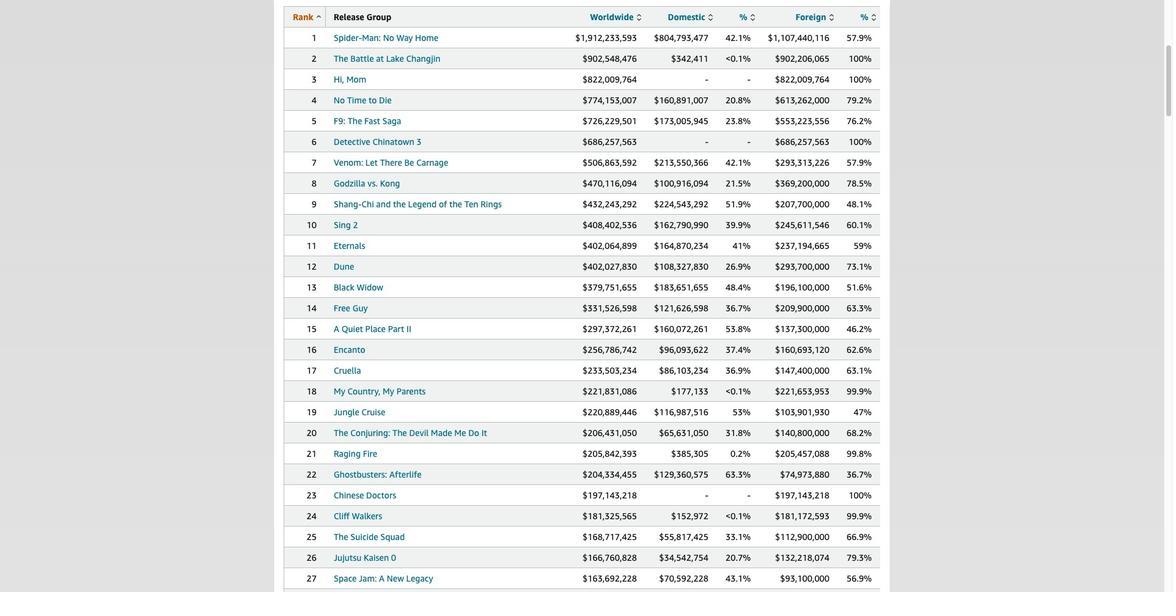 Task type: vqa. For each thing, say whether or not it's contained in the screenshot.
Sing 2
yes



Task type: locate. For each thing, give the bounding box(es) containing it.
rank
[[293, 12, 314, 22], [293, 12, 314, 22]]

1 $822,009,764 from the left
[[583, 74, 637, 84]]

0 horizontal spatial 36.7%
[[726, 303, 751, 313]]

- down 0.2%
[[748, 490, 751, 500]]

57.9% for $1,107,440,116
[[847, 32, 872, 43]]

$86,103,234
[[660, 365, 709, 376]]

17
[[307, 365, 317, 376]]

saga
[[383, 116, 401, 126]]

chinatown
[[373, 136, 415, 147]]

1 100% from the top
[[849, 53, 872, 64]]

$902,206,065
[[776, 53, 830, 64]]

1 horizontal spatial a
[[379, 573, 385, 584]]

the for conjuring:
[[334, 428, 348, 438]]

2 $822,009,764 from the left
[[776, 74, 830, 84]]

1 vertical spatial 2
[[353, 220, 358, 230]]

of
[[439, 199, 447, 209]]

$774,153,007
[[583, 95, 637, 105]]

2 right sing
[[353, 220, 358, 230]]

2 42.1% from the top
[[726, 157, 751, 168]]

-
[[706, 74, 709, 84], [748, 74, 751, 84], [706, 136, 709, 147], [748, 136, 751, 147], [706, 490, 709, 500], [748, 490, 751, 500]]

1 57.9% from the top
[[847, 32, 872, 43]]

$197,143,218 down $204,334,455
[[583, 490, 637, 500]]

100% for $902,206,065
[[849, 53, 872, 64]]

a
[[334, 324, 339, 334], [379, 573, 385, 584]]

% right the domestic link
[[740, 12, 748, 22]]

to
[[369, 95, 377, 105]]

venom: let there be carnage
[[334, 157, 449, 168]]

the for battle
[[334, 53, 348, 64]]

no time to die
[[334, 95, 392, 105]]

the down cliff
[[334, 532, 348, 542]]

$213,550,366
[[654, 157, 709, 168]]

the up hi, in the top left of the page
[[334, 53, 348, 64]]

99.9% down 63.1%
[[847, 386, 872, 396]]

100% for $686,257,563
[[849, 136, 872, 147]]

14
[[307, 303, 317, 313]]

<0.1% up 33.1%
[[726, 511, 751, 521]]

2 <0.1% from the top
[[726, 386, 751, 396]]

the right the of
[[450, 199, 462, 209]]

- down $342,411
[[706, 74, 709, 84]]

48.4%
[[726, 282, 751, 292]]

foreign
[[796, 12, 827, 22]]

$686,257,563 down $726,229,501
[[583, 136, 637, 147]]

76.2%
[[847, 116, 872, 126]]

4 100% from the top
[[849, 490, 872, 500]]

0 vertical spatial 42.1%
[[726, 32, 751, 43]]

16
[[307, 344, 317, 355]]

3 up 4
[[312, 74, 317, 84]]

- up 20.8%
[[748, 74, 751, 84]]

1 vertical spatial 63.3%
[[726, 469, 751, 480]]

1 horizontal spatial the
[[450, 199, 462, 209]]

home
[[415, 32, 439, 43]]

2 down 1
[[312, 53, 317, 64]]

0 horizontal spatial $197,143,218
[[583, 490, 637, 500]]

the left the devil at left bottom
[[393, 428, 407, 438]]

$220,889,446
[[583, 407, 637, 417]]

42.1% for $213,550,366
[[726, 157, 751, 168]]

my left parents
[[383, 386, 395, 396]]

domestic link
[[668, 12, 713, 22]]

$237,194,665
[[776, 240, 830, 251]]

57.9% right $1,107,440,116
[[847, 32, 872, 43]]

rings
[[481, 199, 502, 209]]

% right foreign link
[[861, 12, 869, 22]]

% link right foreign link
[[861, 12, 877, 22]]

63.3% down 0.2%
[[726, 469, 751, 480]]

1 42.1% from the top
[[726, 32, 751, 43]]

1 vertical spatial 42.1%
[[726, 157, 751, 168]]

fire
[[363, 448, 377, 459]]

no left time
[[334, 95, 345, 105]]

$204,334,455
[[583, 469, 637, 480]]

0 horizontal spatial %
[[740, 12, 748, 22]]

cliff walkers link
[[334, 511, 382, 521]]

36.7% down 99.8%
[[847, 469, 872, 480]]

$822,009,764
[[583, 74, 637, 84], [776, 74, 830, 84]]

<0.1% up 20.8%
[[726, 53, 751, 64]]

shang-
[[334, 199, 362, 209]]

$74,973,880
[[781, 469, 830, 480]]

1 the from the left
[[393, 199, 406, 209]]

20.7%
[[726, 552, 751, 563]]

1 horizontal spatial % link
[[861, 12, 877, 22]]

79.2%
[[847, 95, 872, 105]]

a left "new" in the left of the page
[[379, 573, 385, 584]]

1 horizontal spatial my
[[383, 386, 395, 396]]

1 vertical spatial 36.7%
[[847, 469, 872, 480]]

$112,900,000
[[776, 532, 830, 542]]

0 horizontal spatial 3
[[312, 74, 317, 84]]

42.1% for $804,793,477
[[726, 32, 751, 43]]

2 % link from the left
[[861, 12, 877, 22]]

$100,916,094
[[654, 178, 709, 188]]

space jam: a new legacy link
[[334, 573, 433, 584]]

$163,692,228
[[583, 573, 637, 584]]

0 horizontal spatial my
[[334, 386, 346, 396]]

% link right the domestic link
[[740, 12, 755, 22]]

1 <0.1% from the top
[[726, 53, 751, 64]]

0 horizontal spatial a
[[334, 324, 339, 334]]

my up jungle
[[334, 386, 346, 396]]

group
[[367, 12, 392, 22]]

1 horizontal spatial $822,009,764
[[776, 74, 830, 84]]

42.1% right $804,793,477
[[726, 32, 751, 43]]

$822,009,764 down $902,548,476
[[583, 74, 637, 84]]

1 vertical spatial 57.9%
[[847, 157, 872, 168]]

1 % from the left
[[740, 12, 748, 22]]

godzilla vs. kong link
[[334, 178, 400, 188]]

46.2%
[[847, 324, 872, 334]]

$206,431,050
[[583, 428, 637, 438]]

cliff
[[334, 511, 350, 521]]

$164,870,234
[[654, 240, 709, 251]]

2 vertical spatial <0.1%
[[726, 511, 751, 521]]

21
[[307, 448, 317, 459]]

3 100% from the top
[[849, 136, 872, 147]]

3 <0.1% from the top
[[726, 511, 751, 521]]

my country, my parents
[[334, 386, 426, 396]]

63.3% up 46.2%
[[847, 303, 872, 313]]

0 horizontal spatial 2
[[312, 53, 317, 64]]

1 horizontal spatial %
[[861, 12, 869, 22]]

0 vertical spatial <0.1%
[[726, 53, 751, 64]]

57.9% up 78.5%
[[847, 157, 872, 168]]

0 vertical spatial 2
[[312, 53, 317, 64]]

1 horizontal spatial 36.7%
[[847, 469, 872, 480]]

39.9%
[[726, 220, 751, 230]]

8
[[312, 178, 317, 188]]

man:
[[362, 32, 381, 43]]

0 vertical spatial 57.9%
[[847, 32, 872, 43]]

1 $197,143,218 from the left
[[583, 490, 637, 500]]

space
[[334, 573, 357, 584]]

2 % from the left
[[861, 12, 869, 22]]

no left way
[[383, 32, 394, 43]]

% for first % link from the right
[[861, 12, 869, 22]]

1 $686,257,563 from the left
[[583, 136, 637, 147]]

a left quiet
[[334, 324, 339, 334]]

$160,693,120
[[776, 344, 830, 355]]

$207,700,000
[[776, 199, 830, 209]]

let
[[366, 157, 378, 168]]

2 99.9% from the top
[[847, 511, 872, 521]]

<0.1%
[[726, 53, 751, 64], [726, 386, 751, 396], [726, 511, 751, 521]]

3 up carnage
[[417, 136, 422, 147]]

2 57.9% from the top
[[847, 157, 872, 168]]

$822,009,764 down the $902,206,065
[[776, 74, 830, 84]]

1 horizontal spatial $686,257,563
[[776, 136, 830, 147]]

42.1% up 21.5%
[[726, 157, 751, 168]]

$331,526,598
[[583, 303, 637, 313]]

1 horizontal spatial 3
[[417, 136, 422, 147]]

$197,143,218
[[583, 490, 637, 500], [776, 490, 830, 500]]

42.1%
[[726, 32, 751, 43], [726, 157, 751, 168]]

the right and
[[393, 199, 406, 209]]

f9: the fast saga link
[[334, 116, 401, 126]]

1 vertical spatial no
[[334, 95, 345, 105]]

$506,863,592
[[583, 157, 637, 168]]

$55,817,425
[[660, 532, 709, 542]]

shang-chi and the legend of the ten rings link
[[334, 199, 502, 209]]

0 horizontal spatial $822,009,764
[[583, 74, 637, 84]]

1 vertical spatial 99.9%
[[847, 511, 872, 521]]

2 $686,257,563 from the left
[[776, 136, 830, 147]]

0 vertical spatial 3
[[312, 74, 317, 84]]

battle
[[351, 53, 374, 64]]

hi,
[[334, 74, 344, 84]]

$197,143,218 up "$181,172,593" at the bottom of page
[[776, 490, 830, 500]]

walkers
[[352, 511, 382, 521]]

raging fire link
[[334, 448, 377, 459]]

jungle cruise link
[[334, 407, 386, 417]]

1 horizontal spatial 2
[[353, 220, 358, 230]]

2 $197,143,218 from the left
[[776, 490, 830, 500]]

% for 1st % link from the left
[[740, 12, 748, 22]]

jungle
[[334, 407, 360, 417]]

$221,831,086
[[583, 386, 637, 396]]

36.7% up 53.8%
[[726, 303, 751, 313]]

$65,631,050
[[660, 428, 709, 438]]

5
[[312, 116, 317, 126]]

0 horizontal spatial $686,257,563
[[583, 136, 637, 147]]

$224,543,292
[[654, 199, 709, 209]]

ghostbusters:
[[334, 469, 387, 480]]

99.9% up 66.9%
[[847, 511, 872, 521]]

2 my from the left
[[383, 386, 395, 396]]

<0.1% down 36.9%
[[726, 386, 751, 396]]

1 horizontal spatial $197,143,218
[[776, 490, 830, 500]]

$379,751,655
[[583, 282, 637, 292]]

51.6%
[[847, 282, 872, 292]]

57.9% for $293,313,226
[[847, 157, 872, 168]]

- up $152,972
[[706, 490, 709, 500]]

there
[[380, 157, 402, 168]]

$1,107,440,116
[[768, 32, 830, 43]]

0 vertical spatial no
[[383, 32, 394, 43]]

guy
[[353, 303, 368, 313]]

the down jungle
[[334, 428, 348, 438]]

fast
[[365, 116, 380, 126]]

% link
[[740, 12, 755, 22], [861, 12, 877, 22]]

$686,257,563 down $553,223,556
[[776, 136, 830, 147]]

48.1%
[[847, 199, 872, 209]]

0 horizontal spatial the
[[393, 199, 406, 209]]

1 vertical spatial <0.1%
[[726, 386, 751, 396]]

2 100% from the top
[[849, 74, 872, 84]]

1 horizontal spatial 63.3%
[[847, 303, 872, 313]]

$432,243,292
[[583, 199, 637, 209]]

0 horizontal spatial % link
[[740, 12, 755, 22]]

$402,027,830
[[583, 261, 637, 272]]

$183,651,655
[[654, 282, 709, 292]]

the suicide squad
[[334, 532, 405, 542]]

1 99.9% from the top
[[847, 386, 872, 396]]

legacy
[[407, 573, 433, 584]]

11
[[307, 240, 317, 251]]

99.8%
[[847, 448, 872, 459]]

ten
[[465, 199, 479, 209]]

ii
[[407, 324, 412, 334]]

<0.1% for $152,972
[[726, 511, 751, 521]]

0 vertical spatial 99.9%
[[847, 386, 872, 396]]



Task type: describe. For each thing, give the bounding box(es) containing it.
me
[[455, 428, 466, 438]]

26.9%
[[726, 261, 751, 272]]

$166,760,828
[[583, 552, 637, 563]]

10
[[307, 220, 317, 230]]

$408,402,536
[[583, 220, 637, 230]]

- up $213,550,366
[[706, 136, 709, 147]]

domestic
[[668, 12, 706, 22]]

cruella link
[[334, 365, 361, 376]]

68.2%
[[847, 428, 872, 438]]

free guy link
[[334, 303, 368, 313]]

$1,912,233,593
[[576, 32, 637, 43]]

<0.1% for $342,411
[[726, 53, 751, 64]]

56.9%
[[847, 573, 872, 584]]

it
[[482, 428, 487, 438]]

1 % link from the left
[[740, 12, 755, 22]]

<0.1% for $177,133
[[726, 386, 751, 396]]

the battle at lake changjin link
[[334, 53, 441, 64]]

$205,842,393
[[583, 448, 637, 459]]

$196,100,000
[[776, 282, 830, 292]]

the battle at lake changjin
[[334, 53, 441, 64]]

jujutsu kaisen 0
[[334, 552, 396, 563]]

jam:
[[359, 573, 377, 584]]

1 my from the left
[[334, 386, 346, 396]]

parents
[[397, 386, 426, 396]]

62.6%
[[847, 344, 872, 355]]

0 horizontal spatial no
[[334, 95, 345, 105]]

cruise
[[362, 407, 386, 417]]

$726,229,501
[[583, 116, 637, 126]]

$293,700,000
[[776, 261, 830, 272]]

quiet
[[342, 324, 363, 334]]

detective chinatown 3 link
[[334, 136, 422, 147]]

the for suicide
[[334, 532, 348, 542]]

2 the from the left
[[450, 199, 462, 209]]

cliff walkers
[[334, 511, 382, 521]]

venom: let there be carnage link
[[334, 157, 449, 168]]

hi, mom
[[334, 74, 366, 84]]

encanto
[[334, 344, 366, 355]]

$70,592,228
[[660, 573, 709, 584]]

6
[[312, 136, 317, 147]]

1 vertical spatial a
[[379, 573, 385, 584]]

36.9%
[[726, 365, 751, 376]]

place
[[366, 324, 386, 334]]

black widow link
[[334, 282, 384, 292]]

conjuring:
[[351, 428, 391, 438]]

99.9% for $221,653,953
[[847, 386, 872, 396]]

at
[[376, 53, 384, 64]]

made
[[431, 428, 452, 438]]

venom:
[[334, 157, 363, 168]]

53.8%
[[726, 324, 751, 334]]

25
[[307, 532, 317, 542]]

100% for $822,009,764
[[849, 74, 872, 84]]

43.1%
[[726, 573, 751, 584]]

$233,503,234
[[583, 365, 637, 376]]

$385,305
[[672, 448, 709, 459]]

godzilla
[[334, 178, 366, 188]]

18
[[307, 386, 317, 396]]

0 vertical spatial 36.7%
[[726, 303, 751, 313]]

black
[[334, 282, 355, 292]]

99.9% for $181,172,593
[[847, 511, 872, 521]]

13
[[307, 282, 317, 292]]

20
[[307, 428, 317, 438]]

a quiet place part ii
[[334, 324, 412, 334]]

27
[[307, 573, 317, 584]]

the right f9:
[[348, 116, 362, 126]]

sing
[[334, 220, 351, 230]]

sing 2
[[334, 220, 358, 230]]

afterlife
[[390, 469, 422, 480]]

f9: the fast saga
[[334, 116, 401, 126]]

$93,100,000
[[781, 573, 830, 584]]

dune link
[[334, 261, 354, 272]]

$402,064,899
[[583, 240, 637, 251]]

way
[[397, 32, 413, 43]]

$181,172,593
[[776, 511, 830, 521]]

$108,327,830
[[654, 261, 709, 272]]

15
[[307, 324, 317, 334]]

0 vertical spatial 63.3%
[[847, 303, 872, 313]]

foreign link
[[796, 12, 834, 22]]

$116,987,516
[[654, 407, 709, 417]]

cruella
[[334, 365, 361, 376]]

59%
[[854, 240, 872, 251]]

changjin
[[406, 53, 441, 64]]

no time to die link
[[334, 95, 392, 105]]

79.3%
[[847, 552, 872, 563]]

$96,093,622
[[660, 344, 709, 355]]

the conjuring: the devil made me do it link
[[334, 428, 487, 438]]

1 horizontal spatial no
[[383, 32, 394, 43]]

jungle cruise
[[334, 407, 386, 417]]

33.1%
[[726, 532, 751, 542]]

1 vertical spatial 3
[[417, 136, 422, 147]]

chi
[[362, 199, 374, 209]]

chinese doctors link
[[334, 490, 396, 500]]

eternals
[[334, 240, 365, 251]]

carnage
[[417, 157, 449, 168]]

100% for $197,143,218
[[849, 490, 872, 500]]

23
[[307, 490, 317, 500]]

- down 23.8%
[[748, 136, 751, 147]]

0 horizontal spatial 63.3%
[[726, 469, 751, 480]]

devil
[[409, 428, 429, 438]]

jujutsu
[[334, 552, 362, 563]]

0 vertical spatial a
[[334, 324, 339, 334]]

free guy
[[334, 303, 368, 313]]

kong
[[380, 178, 400, 188]]

20.8%
[[726, 95, 751, 105]]



